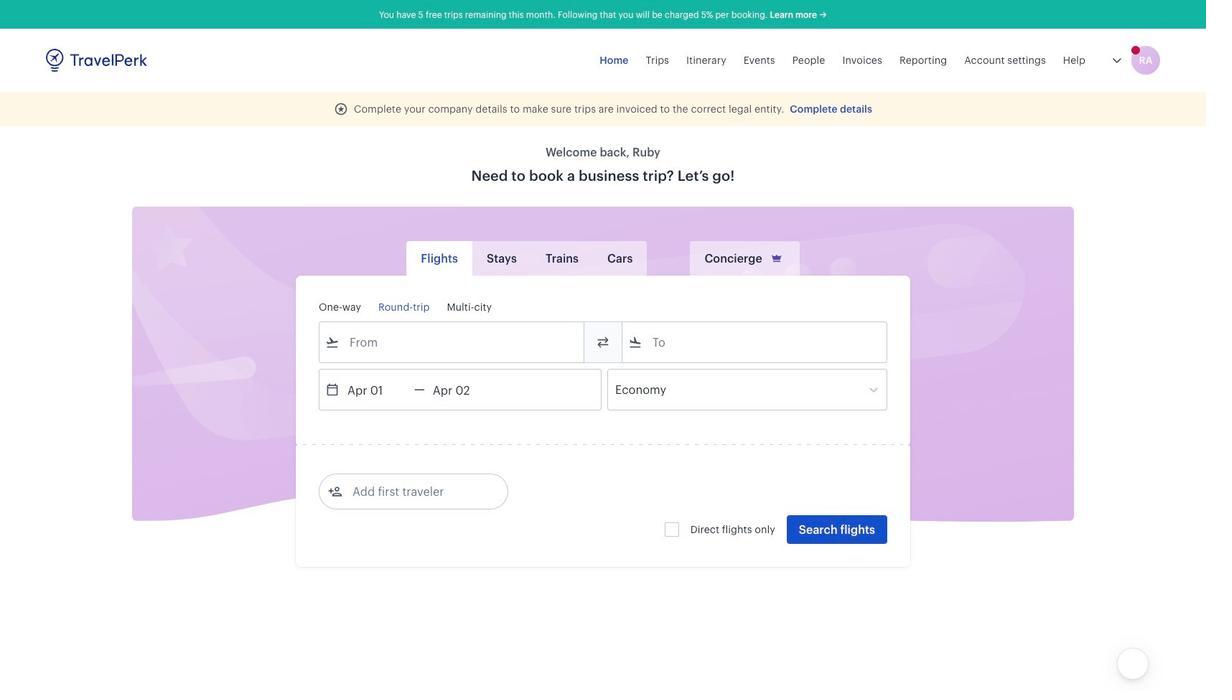 Task type: vqa. For each thing, say whether or not it's contained in the screenshot.
Move forward to switch to the next month. icon
no



Task type: describe. For each thing, give the bounding box(es) containing it.
From search field
[[340, 331, 565, 354]]

Return text field
[[425, 370, 500, 410]]

To search field
[[643, 331, 869, 354]]

Add first traveler search field
[[343, 481, 492, 504]]



Task type: locate. For each thing, give the bounding box(es) containing it.
Depart text field
[[340, 370, 415, 410]]



